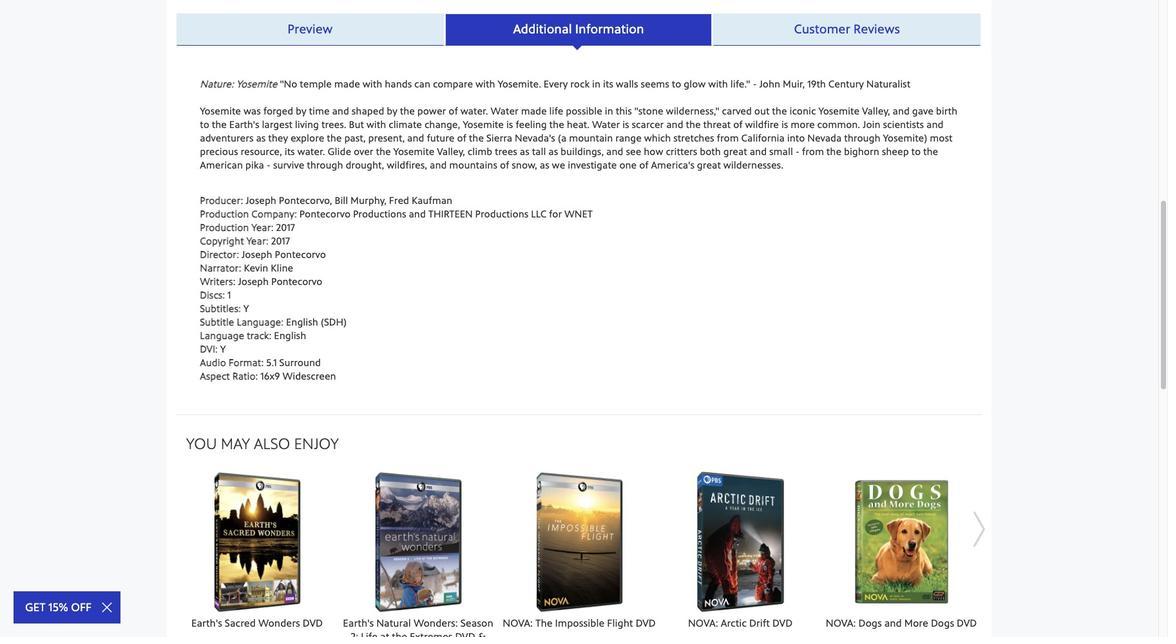 Task type: describe. For each thing, give the bounding box(es) containing it.
can
[[414, 78, 430, 90]]

thirteen
[[428, 208, 473, 220]]

19th
[[807, 78, 826, 90]]

common.
[[817, 119, 860, 131]]

1 production from the top
[[200, 208, 249, 220]]

of right one
[[639, 159, 649, 171]]

company:
[[251, 208, 297, 220]]

earth's for earth's sacred wonders dvd
[[191, 617, 222, 630]]

out
[[754, 105, 770, 117]]

american
[[200, 159, 243, 171]]

naturalist
[[866, 78, 910, 90]]

as right "tall"
[[548, 146, 558, 158]]

natural
[[376, 617, 411, 630]]

additional information
[[513, 21, 644, 37]]

of down trees
[[500, 159, 509, 171]]

and up the trees.
[[332, 105, 349, 117]]

living
[[295, 119, 319, 131]]

kline
[[271, 262, 293, 274]]

0 horizontal spatial made
[[334, 78, 360, 90]]

walls
[[616, 78, 638, 90]]

carved
[[722, 105, 752, 117]]

and down future
[[430, 159, 447, 171]]

every
[[544, 78, 568, 90]]

the down the most
[[923, 146, 938, 158]]

bighorn
[[844, 146, 879, 158]]

and left 'more'
[[884, 617, 902, 630]]

shaped
[[352, 105, 384, 117]]

largest
[[262, 119, 292, 131]]

the up stretches
[[686, 119, 701, 131]]

the down life
[[549, 119, 564, 131]]

more
[[904, 617, 928, 630]]

copyright
[[200, 235, 244, 247]]

dvd right 'more'
[[957, 617, 977, 630]]

trees
[[495, 146, 517, 158]]

earth's natural wonders: season 2: life at the extremes dvd & blu-ray image
[[347, 472, 489, 614]]

mountains
[[449, 159, 497, 171]]

nova: the impossible flight dvd image
[[508, 472, 650, 614]]

dvd right the drift
[[772, 617, 793, 630]]

wonders
[[258, 617, 300, 630]]

discs:
[[200, 289, 225, 302]]

narrator:
[[200, 262, 241, 274]]

information
[[575, 21, 644, 37]]

earth's sacred wonders dvd image
[[186, 472, 328, 614]]

preview
[[288, 21, 333, 37]]

1 vertical spatial year:
[[246, 235, 269, 247]]

scarcer
[[632, 119, 664, 131]]

2 productions from the left
[[475, 208, 528, 220]]

aspect
[[200, 370, 230, 383]]

director:
[[200, 249, 239, 261]]

yosemite up sierra
[[463, 119, 504, 131]]

rock
[[570, 78, 590, 90]]

its inside yosemite was forged by time and shaped by the power of water. water made life possible in this "stone wilderness," carved out the iconic yosemite valley, and gave birth to the earth's largest living trees. but with climate change, yosemite is feeling the heat. water is scarcer and the threat of wildfire is more common. join scientists and adventurers as they explore the past, present, and future of the sierra nevada's (a mountain range which stretches from california into nevada through yosemite) most precious resource, its water. glide over the yosemite valley, climb trees as tall as buildings, and see how critters both great and small - from the bighorn sheep to the american pika - survive through drought, wildfires, and mountains of snow, as we investigate one of america's great wildernesses.
[[285, 146, 295, 158]]

and inside producer: joseph pontecorvo, bill murphy, fred kaufman production company: pontecorvo productions and thirteen productions llc for wnet production year: 2017 copyright year: 2017 director: joseph pontecorvo narrator: kevin kline writers: joseph pontecorvo discs: 1 subtitles: y subtitle language: english (sdh) language track: english dvi: y audio format: 5.1 surround aspect ratio: 16x9 widescreen
[[409, 208, 426, 220]]

dvd inside "link"
[[636, 617, 656, 630]]

tab list containing preview
[[177, 13, 982, 46]]

customer
[[794, 21, 850, 37]]

0 horizontal spatial from
[[717, 132, 739, 144]]

0 vertical spatial its
[[603, 78, 613, 90]]

2 dogs from the left
[[931, 617, 954, 630]]

muir,
[[783, 78, 805, 90]]

preview link
[[177, 13, 444, 46]]

nova: arctic drift dvd
[[688, 617, 793, 630]]

tall
[[532, 146, 546, 158]]

additional information tab
[[445, 13, 713, 46]]

both
[[700, 146, 721, 158]]

1 horizontal spatial from
[[802, 146, 824, 158]]

snow,
[[512, 159, 537, 171]]

we
[[552, 159, 565, 171]]

glow
[[684, 78, 706, 90]]

2 production from the top
[[200, 222, 249, 234]]

earth's inside yosemite was forged by time and shaped by the power of water. water made life possible in this "stone wilderness," carved out the iconic yosemite valley, and gave birth to the earth's largest living trees. but with climate change, yosemite is feeling the heat. water is scarcer and the threat of wildfire is more common. join scientists and adventurers as they explore the past, present, and future of the sierra nevada's (a mountain range which stretches from california into nevada through yosemite) most precious resource, its water. glide over the yosemite valley, climb trees as tall as buildings, and see how critters both great and small - from the bighorn sheep to the american pika - survive through drought, wildfires, and mountains of snow, as we investigate one of america's great wildernesses.
[[229, 119, 259, 131]]

yosemite up wildfires, at the left top
[[393, 146, 434, 158]]

language:
[[237, 316, 284, 329]]

the down nevada
[[826, 146, 841, 158]]

the
[[535, 617, 553, 630]]

nova: arctic drift dvd link
[[660, 617, 821, 631]]

1 vertical spatial water.
[[297, 146, 325, 158]]

drift
[[749, 617, 770, 630]]

for
[[549, 208, 562, 220]]

the right out
[[772, 105, 787, 117]]

"no
[[280, 78, 297, 90]]

and down california
[[750, 146, 767, 158]]

the up adventurers
[[212, 119, 227, 131]]

"stone
[[634, 105, 663, 117]]

and down 'climate' at the left top of page
[[407, 132, 424, 144]]

flight
[[607, 617, 633, 630]]

1
[[227, 289, 231, 302]]

0 horizontal spatial through
[[307, 159, 343, 171]]

present,
[[368, 132, 405, 144]]

yosemite was forged by time and shaped by the power of water. water made life possible in this "stone wilderness," carved out the iconic yosemite valley, and gave birth to the earth's largest living trees. but with climate change, yosemite is feeling the heat. water is scarcer and the threat of wildfire is more common. join scientists and adventurers as they explore the past, present, and future of the sierra nevada's (a mountain range which stretches from california into nevada through yosemite) most precious resource, its water. glide over the yosemite valley, climb trees as tall as buildings, and see how critters both great and small - from the bighorn sheep to the american pika - survive through drought, wildfires, and mountains of snow, as we investigate one of america's great wildernesses.
[[200, 105, 957, 171]]

compare
[[433, 78, 473, 90]]

2 by from the left
[[387, 105, 397, 117]]

see
[[626, 146, 641, 158]]

america's
[[651, 159, 694, 171]]

1 horizontal spatial through
[[844, 132, 880, 144]]

1 vertical spatial to
[[200, 119, 209, 131]]

1 vertical spatial water
[[592, 119, 620, 131]]

you
[[186, 434, 217, 454]]

wnet
[[564, 208, 593, 220]]

2 horizontal spatial -
[[796, 146, 800, 158]]

nova: the impossible flight dvd link
[[499, 617, 660, 631]]

the down present,
[[376, 146, 391, 158]]

kaufman
[[412, 195, 452, 207]]

century
[[828, 78, 864, 90]]

wonders:
[[414, 617, 458, 630]]

1 by from the left
[[296, 105, 306, 117]]

may
[[221, 434, 250, 454]]

0 vertical spatial year:
[[251, 222, 274, 234]]

wilderness,"
[[666, 105, 719, 117]]

dvd right wonders
[[303, 617, 323, 630]]

how
[[644, 146, 663, 158]]

nova: for nova: the impossible flight dvd
[[503, 617, 533, 630]]

hands
[[385, 78, 412, 90]]

over
[[354, 146, 373, 158]]

most
[[930, 132, 953, 144]]

feeling
[[516, 119, 547, 131]]

preview tab
[[177, 13, 445, 46]]

pontecorvo,
[[279, 195, 332, 207]]

and up scientists
[[893, 105, 910, 117]]

drought,
[[346, 159, 384, 171]]

nova: dogs and more dogs dvd
[[826, 617, 977, 630]]

subtitle
[[200, 316, 234, 329]]

2 vertical spatial to
[[911, 146, 921, 158]]

at
[[380, 631, 389, 638]]

nova: for nova: dogs and more dogs dvd
[[826, 617, 856, 630]]

seems
[[641, 78, 669, 90]]

of up change,
[[449, 105, 458, 117]]

0 vertical spatial pontecorvo
[[299, 208, 351, 220]]

nature:
[[200, 78, 234, 90]]

scientists
[[883, 119, 924, 131]]

glide
[[328, 146, 351, 158]]

earth's sacred wonders dvd link
[[177, 617, 338, 631]]

wildernesses.
[[723, 159, 783, 171]]

and left "see"
[[606, 146, 623, 158]]

with right compare
[[475, 78, 495, 90]]



Task type: locate. For each thing, give the bounding box(es) containing it.
earth's up the 2:
[[343, 617, 374, 630]]

birth
[[936, 105, 957, 117]]

its left walls
[[603, 78, 613, 90]]

life
[[549, 105, 563, 117]]

customer reviews link
[[713, 13, 981, 46]]

adventurers
[[200, 132, 254, 144]]

2 nova: from the left
[[688, 617, 718, 630]]

is up sierra
[[506, 119, 513, 131]]

0 horizontal spatial by
[[296, 105, 306, 117]]

through up the bighorn
[[844, 132, 880, 144]]

with left 'life."' on the top of page
[[708, 78, 728, 90]]

0 vertical spatial valley,
[[862, 105, 890, 117]]

1 horizontal spatial made
[[521, 105, 547, 117]]

ratio:
[[232, 370, 258, 383]]

1 horizontal spatial great
[[723, 146, 747, 158]]

1 vertical spatial great
[[697, 159, 721, 171]]

sacred
[[225, 617, 256, 630]]

customer reviews tab
[[713, 13, 982, 46]]

widescreen
[[282, 370, 336, 383]]

0 horizontal spatial great
[[697, 159, 721, 171]]

2 horizontal spatial to
[[911, 146, 921, 158]]

- down the "into"
[[796, 146, 800, 158]]

water. down explore
[[297, 146, 325, 158]]

0 vertical spatial great
[[723, 146, 747, 158]]

producer: joseph pontecorvo, bill murphy, fred kaufman production company: pontecorvo productions and thirteen productions llc for wnet production year: 2017 copyright year: 2017 director: joseph pontecorvo narrator: kevin kline writers: joseph pontecorvo discs: 1 subtitles: y subtitle language: english (sdh) language track: english dvi: y audio format: 5.1 surround aspect ratio: 16x9 widescreen
[[200, 195, 593, 383]]

dvd
[[303, 617, 323, 630], [636, 617, 656, 630], [772, 617, 793, 630], [957, 617, 977, 630], [455, 631, 475, 638]]

1 vertical spatial from
[[802, 146, 824, 158]]

from
[[717, 132, 739, 144], [802, 146, 824, 158]]

1 horizontal spatial nova:
[[688, 617, 718, 630]]

1 horizontal spatial dogs
[[931, 617, 954, 630]]

1 vertical spatial made
[[521, 105, 547, 117]]

production down producer:
[[200, 208, 249, 220]]

- right pika
[[267, 159, 271, 171]]

1 horizontal spatial by
[[387, 105, 397, 117]]

language
[[200, 330, 244, 342]]

0 vertical spatial 2017
[[276, 222, 295, 234]]

pontecorvo down kline
[[271, 276, 322, 288]]

1 horizontal spatial water.
[[460, 105, 488, 117]]

1 productions from the left
[[353, 208, 406, 220]]

1 vertical spatial 2017
[[271, 235, 290, 247]]

great up wildernesses.
[[723, 146, 747, 158]]

into
[[787, 132, 805, 144]]

1 horizontal spatial earth's
[[229, 119, 259, 131]]

as up the resource,
[[256, 132, 266, 144]]

nova: inside nova: dogs and more dogs dvd link
[[826, 617, 856, 630]]

tab list
[[177, 13, 982, 46]]

critters
[[666, 146, 697, 158]]

1 vertical spatial in
[[605, 105, 613, 117]]

joseph up 'company:'
[[246, 195, 276, 207]]

is down the this
[[622, 119, 629, 131]]

the down the trees.
[[327, 132, 342, 144]]

0 horizontal spatial to
[[200, 119, 209, 131]]

from down the threat
[[717, 132, 739, 144]]

as
[[256, 132, 266, 144], [520, 146, 529, 158], [548, 146, 558, 158], [540, 159, 549, 171]]

kevin
[[244, 262, 268, 274]]

english up surround
[[274, 330, 306, 342]]

earth's left sacred
[[191, 617, 222, 630]]

its up survive
[[285, 146, 295, 158]]

and down kaufman
[[409, 208, 426, 220]]

2 horizontal spatial is
[[781, 119, 788, 131]]

earth's sacred wonders dvd
[[191, 617, 323, 630]]

additional
[[513, 21, 572, 37]]

yosemite up common.
[[818, 105, 859, 117]]

customer reviews
[[794, 21, 900, 37]]

1 nova: from the left
[[503, 617, 533, 630]]

slide carousel right image
[[973, 512, 985, 547]]

heat.
[[567, 119, 590, 131]]

2 is from the left
[[622, 119, 629, 131]]

0 horizontal spatial its
[[285, 146, 295, 158]]

dogs left 'more'
[[858, 617, 882, 630]]

0 horizontal spatial dogs
[[858, 617, 882, 630]]

dvd inside earth's natural wonders: season 2: life at the extremes dvd
[[455, 631, 475, 638]]

the inside earth's natural wonders: season 2: life at the extremes dvd
[[392, 631, 407, 638]]

1 vertical spatial valley,
[[437, 146, 465, 158]]

earth's inside earth's natural wonders: season 2: life at the extremes dvd
[[343, 617, 374, 630]]

1 horizontal spatial to
[[672, 78, 681, 90]]

0 horizontal spatial water
[[491, 105, 519, 117]]

and
[[332, 105, 349, 117], [893, 105, 910, 117], [666, 119, 683, 131], [926, 119, 943, 131], [407, 132, 424, 144], [606, 146, 623, 158], [750, 146, 767, 158], [430, 159, 447, 171], [409, 208, 426, 220], [884, 617, 902, 630]]

0 vertical spatial production
[[200, 208, 249, 220]]

0 vertical spatial water.
[[460, 105, 488, 117]]

resource,
[[241, 146, 282, 158]]

murphy,
[[351, 195, 387, 207]]

change,
[[425, 119, 460, 131]]

2017 down 'company:'
[[276, 222, 295, 234]]

1 horizontal spatial its
[[603, 78, 613, 90]]

the
[[400, 105, 415, 117], [772, 105, 787, 117], [212, 119, 227, 131], [549, 119, 564, 131], [686, 119, 701, 131], [327, 132, 342, 144], [469, 132, 484, 144], [376, 146, 391, 158], [826, 146, 841, 158], [923, 146, 938, 158], [392, 631, 407, 638]]

and up which
[[666, 119, 683, 131]]

2 vertical spatial -
[[267, 159, 271, 171]]

is up the "into"
[[781, 119, 788, 131]]

0 horizontal spatial valley,
[[437, 146, 465, 158]]

1 vertical spatial joseph
[[242, 249, 272, 261]]

3 nova: from the left
[[826, 617, 856, 630]]

season
[[460, 617, 493, 630]]

dvd right flight
[[636, 617, 656, 630]]

mountain
[[569, 132, 613, 144]]

precious
[[200, 146, 238, 158]]

in
[[592, 78, 601, 90], [605, 105, 613, 117]]

water. down compare
[[460, 105, 488, 117]]

1 dogs from the left
[[858, 617, 882, 630]]

one
[[619, 159, 637, 171]]

yosemite up was
[[236, 78, 277, 90]]

nova: for nova: arctic drift dvd
[[688, 617, 718, 630]]

1 vertical spatial y
[[220, 343, 226, 356]]

the up climb at the top of the page
[[469, 132, 484, 144]]

1 horizontal spatial water
[[592, 119, 620, 131]]

made right the temple
[[334, 78, 360, 90]]

y up the language:
[[243, 303, 249, 315]]

productions
[[353, 208, 406, 220], [475, 208, 528, 220]]

0 vertical spatial from
[[717, 132, 739, 144]]

from down nevada
[[802, 146, 824, 158]]

made up the "feeling" at the top left
[[521, 105, 547, 117]]

yosemite
[[236, 78, 277, 90], [200, 105, 241, 117], [818, 105, 859, 117], [463, 119, 504, 131], [393, 146, 434, 158]]

joseph
[[246, 195, 276, 207], [242, 249, 272, 261], [238, 276, 269, 288]]

0 vertical spatial y
[[243, 303, 249, 315]]

0 vertical spatial through
[[844, 132, 880, 144]]

climb
[[468, 146, 492, 158]]

sierra
[[486, 132, 512, 144]]

yosemite down nature:
[[200, 105, 241, 117]]

by up 'climate' at the left top of page
[[387, 105, 397, 117]]

stretches
[[673, 132, 714, 144]]

with down shaped
[[366, 119, 386, 131]]

0 horizontal spatial is
[[506, 119, 513, 131]]

0 horizontal spatial nova:
[[503, 617, 533, 630]]

valley, down future
[[437, 146, 465, 158]]

nova: inside nova: the impossible flight dvd "link"
[[503, 617, 533, 630]]

llc
[[531, 208, 546, 220]]

1 vertical spatial through
[[307, 159, 343, 171]]

nova: arctic drift dvd image
[[669, 472, 811, 614]]

productions left llc
[[475, 208, 528, 220]]

english left (sdh)
[[286, 316, 318, 329]]

pontecorvo down bill
[[299, 208, 351, 220]]

5.1
[[266, 357, 277, 369]]

2017
[[276, 222, 295, 234], [271, 235, 290, 247]]

the down natural
[[392, 631, 407, 638]]

gave
[[912, 105, 934, 117]]

earth's down was
[[229, 119, 259, 131]]

in inside yosemite was forged by time and shaped by the power of water. water made life possible in this "stone wilderness," carved out the iconic yosemite valley, and gave birth to the earth's largest living trees. but with climate change, yosemite is feeling the heat. water is scarcer and the threat of wildfire is more common. join scientists and adventurers as they explore the past, present, and future of the sierra nevada's (a mountain range which stretches from california into nevada through yosemite) most precious resource, its water. glide over the yosemite valley, climb trees as tall as buildings, and see how critters both great and small - from the bighorn sheep to the american pika - survive through drought, wildfires, and mountains of snow, as we investigate one of america's great wildernesses.
[[605, 105, 613, 117]]

0 vertical spatial -
[[753, 78, 757, 90]]

2 horizontal spatial nova:
[[826, 617, 856, 630]]

y
[[243, 303, 249, 315], [220, 343, 226, 356]]

year: up kevin
[[246, 235, 269, 247]]

1 vertical spatial -
[[796, 146, 800, 158]]

dogs right 'more'
[[931, 617, 954, 630]]

y down the language
[[220, 343, 226, 356]]

0 horizontal spatial earth's
[[191, 617, 222, 630]]

pontecorvo up kline
[[275, 249, 326, 261]]

1 is from the left
[[506, 119, 513, 131]]

earth's for earth's natural wonders: season 2: life at the extremes dvd 
[[343, 617, 374, 630]]

valley, up join
[[862, 105, 890, 117]]

1 horizontal spatial -
[[753, 78, 757, 90]]

of down carved
[[733, 119, 743, 131]]

small
[[769, 146, 793, 158]]

yosemite)
[[883, 132, 927, 144]]

- right 'life."' on the top of page
[[753, 78, 757, 90]]

enjoy
[[294, 434, 339, 454]]

nevada
[[807, 132, 842, 144]]

yosemite.
[[498, 78, 541, 90]]

dvi:
[[200, 343, 218, 356]]

0 horizontal spatial productions
[[353, 208, 406, 220]]

1 vertical spatial its
[[285, 146, 295, 158]]

was
[[243, 105, 261, 117]]

water up sierra
[[491, 105, 519, 117]]

to
[[672, 78, 681, 90], [200, 119, 209, 131], [911, 146, 921, 158]]

through
[[844, 132, 880, 144], [307, 159, 343, 171]]

0 vertical spatial joseph
[[246, 195, 276, 207]]

0 horizontal spatial in
[[592, 78, 601, 90]]

of right future
[[457, 132, 466, 144]]

with
[[363, 78, 382, 90], [475, 78, 495, 90], [708, 78, 728, 90], [366, 119, 386, 131]]

producer:
[[200, 195, 243, 207]]

fred
[[389, 195, 409, 207]]

through down glide
[[307, 159, 343, 171]]

1 vertical spatial pontecorvo
[[275, 249, 326, 261]]

2017 up kline
[[271, 235, 290, 247]]

joseph up kevin
[[242, 249, 272, 261]]

1 vertical spatial production
[[200, 222, 249, 234]]

in left the this
[[605, 105, 613, 117]]

0 vertical spatial to
[[672, 78, 681, 90]]

they
[[268, 132, 288, 144]]

great down both
[[697, 159, 721, 171]]

0 horizontal spatial water.
[[297, 146, 325, 158]]

2 vertical spatial joseph
[[238, 276, 269, 288]]

0 vertical spatial in
[[592, 78, 601, 90]]

0 vertical spatial water
[[491, 105, 519, 117]]

extremes
[[410, 631, 453, 638]]

1 horizontal spatial is
[[622, 119, 629, 131]]

(sdh)
[[321, 316, 347, 329]]

in right rock
[[592, 78, 601, 90]]

to down yosemite)
[[911, 146, 921, 158]]

2 horizontal spatial earth's
[[343, 617, 374, 630]]

made
[[334, 78, 360, 90], [521, 105, 547, 117]]

wildfires,
[[387, 159, 427, 171]]

water up mountain in the top of the page
[[592, 119, 620, 131]]

0 vertical spatial made
[[334, 78, 360, 90]]

1 horizontal spatial valley,
[[862, 105, 890, 117]]

trees.
[[321, 119, 346, 131]]

1 horizontal spatial y
[[243, 303, 249, 315]]

pika
[[245, 159, 264, 171]]

bill
[[335, 195, 348, 207]]

and up the most
[[926, 119, 943, 131]]

track:
[[247, 330, 272, 342]]

as left we
[[540, 159, 549, 171]]

0 horizontal spatial -
[[267, 159, 271, 171]]

production up "copyright"
[[200, 222, 249, 234]]

temple
[[300, 78, 332, 90]]

wildfire
[[745, 119, 779, 131]]

made inside yosemite was forged by time and shaped by the power of water. water made life possible in this "stone wilderness," carved out the iconic yosemite valley, and gave birth to the earth's largest living trees. but with climate change, yosemite is feeling the heat. water is scarcer and the threat of wildfire is more common. join scientists and adventurers as they explore the past, present, and future of the sierra nevada's (a mountain range which stretches from california into nevada through yosemite) most precious resource, its water. glide over the yosemite valley, climb trees as tall as buildings, and see how critters both great and small - from the bighorn sheep to the american pika - survive through drought, wildfires, and mountains of snow, as we investigate one of america's great wildernesses.
[[521, 105, 547, 117]]

year: down 'company:'
[[251, 222, 274, 234]]

to left the 'glow'
[[672, 78, 681, 90]]

productions down murphy,
[[353, 208, 406, 220]]

3 is from the left
[[781, 119, 788, 131]]

2 vertical spatial pontecorvo
[[271, 276, 322, 288]]

with inside yosemite was forged by time and shaped by the power of water. water made life possible in this "stone wilderness," carved out the iconic yosemite valley, and gave birth to the earth's largest living trees. but with climate change, yosemite is feeling the heat. water is scarcer and the threat of wildfire is more common. join scientists and adventurers as they explore the past, present, and future of the sierra nevada's (a mountain range which stretches from california into nevada through yosemite) most precious resource, its water. glide over the yosemite valley, climb trees as tall as buildings, and see how critters both great and small - from the bighorn sheep to the american pika - survive through drought, wildfires, and mountains of snow, as we investigate one of america's great wildernesses.
[[366, 119, 386, 131]]

the up 'climate' at the left top of page
[[400, 105, 415, 117]]

nova: dogs and more dogs dvd image
[[830, 472, 972, 614]]

also
[[254, 434, 290, 454]]

1 vertical spatial english
[[274, 330, 306, 342]]

0 vertical spatial english
[[286, 316, 318, 329]]

nova:
[[503, 617, 533, 630], [688, 617, 718, 630], [826, 617, 856, 630]]

to up adventurers
[[200, 119, 209, 131]]

1 horizontal spatial productions
[[475, 208, 528, 220]]

which
[[644, 132, 671, 144]]

joseph down kevin
[[238, 276, 269, 288]]

future
[[427, 132, 455, 144]]

1 horizontal spatial in
[[605, 105, 613, 117]]

threat
[[703, 119, 731, 131]]

dvd down season
[[455, 631, 475, 638]]

surround
[[279, 357, 321, 369]]

with left "hands"
[[363, 78, 382, 90]]

0 horizontal spatial y
[[220, 343, 226, 356]]

as up snow,
[[520, 146, 529, 158]]

writers:
[[200, 276, 235, 288]]

forged
[[263, 105, 293, 117]]

nova: inside nova: arctic drift dvd link
[[688, 617, 718, 630]]

arctic
[[721, 617, 747, 630]]

by up living
[[296, 105, 306, 117]]



Task type: vqa. For each thing, say whether or not it's contained in the screenshot.
top only
no



